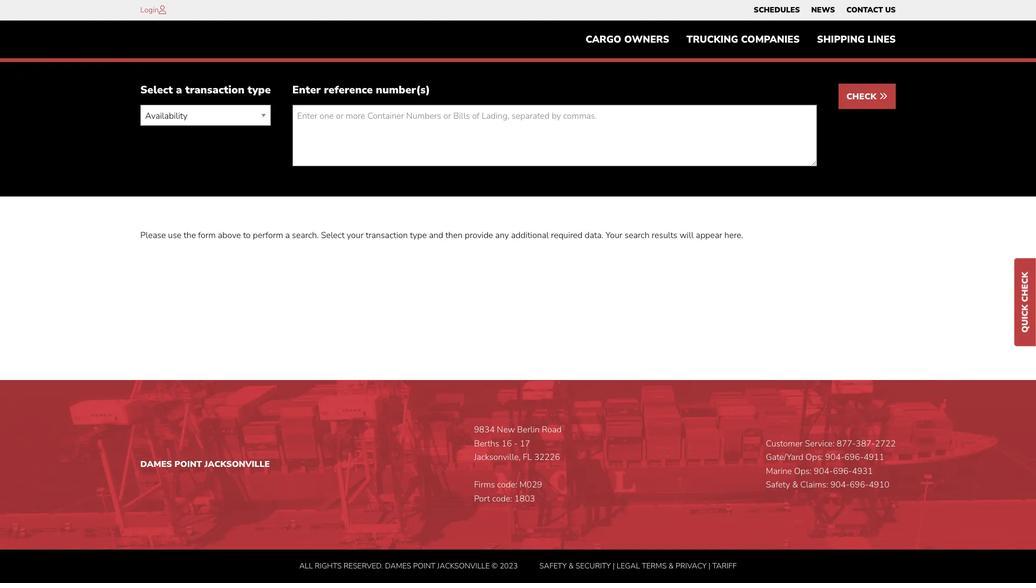 Task type: describe. For each thing, give the bounding box(es) containing it.
cargo owners link
[[577, 29, 678, 50]]

check inside button
[[847, 91, 880, 103]]

2722
[[876, 438, 896, 450]]

berths
[[474, 438, 500, 450]]

port
[[474, 493, 490, 505]]

customer service: 877-387-2722 gate/yard ops: 904-696-4911 marine ops: 904-696-4931 safety & claims: 904-696-4910
[[766, 438, 896, 491]]

search.
[[292, 230, 319, 242]]

appear
[[696, 230, 723, 242]]

4910
[[869, 479, 890, 491]]

enter
[[293, 83, 321, 97]]

perform
[[253, 230, 283, 242]]

17
[[520, 438, 531, 450]]

customer
[[766, 438, 803, 450]]

schedules
[[754, 5, 800, 15]]

lines
[[868, 33, 896, 46]]

shipping lines link
[[809, 29, 905, 50]]

legal terms & privacy link
[[617, 561, 707, 571]]

then
[[446, 230, 463, 242]]

reserved.
[[344, 561, 383, 571]]

Enter reference number(s) text field
[[293, 105, 817, 167]]

footer containing 9834 new berlin road
[[0, 380, 1037, 583]]

legal
[[617, 561, 640, 571]]

gate/yard
[[766, 452, 804, 463]]

news
[[812, 5, 836, 15]]

cargo
[[586, 33, 622, 46]]

marine
[[766, 465, 792, 477]]

login link
[[140, 5, 159, 15]]

1 vertical spatial transaction
[[366, 230, 408, 242]]

4911
[[864, 452, 885, 463]]

trucking
[[687, 33, 739, 46]]

number(s)
[[376, 83, 430, 97]]

provide
[[465, 230, 493, 242]]

trucking companies
[[687, 33, 800, 46]]

above
[[218, 230, 241, 242]]

results
[[652, 230, 678, 242]]

2 | from the left
[[709, 561, 711, 571]]

will
[[680, 230, 694, 242]]

terms
[[642, 561, 667, 571]]

1 vertical spatial point
[[413, 561, 436, 571]]

dames point jacksonville
[[140, 458, 270, 470]]

please
[[140, 230, 166, 242]]

reference
[[324, 83, 373, 97]]

1 vertical spatial 696-
[[833, 465, 853, 477]]

1 vertical spatial check
[[1020, 272, 1032, 302]]

service:
[[805, 438, 835, 450]]

contact us
[[847, 5, 896, 15]]

owners
[[625, 33, 670, 46]]

0 vertical spatial jacksonville
[[205, 458, 270, 470]]

32226
[[535, 452, 560, 463]]

firms
[[474, 479, 495, 491]]

©
[[492, 561, 498, 571]]

0 vertical spatial a
[[176, 83, 182, 97]]

search
[[625, 230, 650, 242]]

us
[[886, 5, 896, 15]]

news link
[[812, 3, 836, 18]]

additional
[[511, 230, 549, 242]]

form
[[198, 230, 216, 242]]

0 vertical spatial 904-
[[826, 452, 845, 463]]

here.
[[725, 230, 744, 242]]

check button
[[839, 84, 896, 109]]

enter reference number(s)
[[293, 83, 430, 97]]

387-
[[856, 438, 876, 450]]

firms code:  m029 port code:  1803
[[474, 479, 543, 505]]

quick
[[1020, 305, 1032, 333]]

0 vertical spatial code:
[[497, 479, 518, 491]]

quick check link
[[1015, 258, 1037, 346]]

safety inside customer service: 877-387-2722 gate/yard ops: 904-696-4911 marine ops: 904-696-4931 safety & claims: 904-696-4910
[[766, 479, 791, 491]]

tariff
[[713, 561, 737, 571]]

and
[[429, 230, 444, 242]]

0 horizontal spatial safety
[[540, 561, 567, 571]]

0 vertical spatial ops:
[[806, 452, 824, 463]]

berlin
[[517, 424, 540, 436]]

safety & security link
[[540, 561, 611, 571]]

data.
[[585, 230, 604, 242]]

road
[[542, 424, 562, 436]]

the
[[184, 230, 196, 242]]

your
[[347, 230, 364, 242]]

privacy
[[676, 561, 707, 571]]

shipping lines
[[817, 33, 896, 46]]

trucking companies link
[[678, 29, 809, 50]]

companies
[[741, 33, 800, 46]]

1 vertical spatial jacksonville
[[438, 561, 490, 571]]

9834 new berlin road berths 16 - 17 jacksonville, fl 32226
[[474, 424, 562, 463]]

new
[[497, 424, 515, 436]]

1 vertical spatial code:
[[492, 493, 513, 505]]



Task type: locate. For each thing, give the bounding box(es) containing it.
1 horizontal spatial check
[[1020, 272, 1032, 302]]

user image
[[159, 5, 166, 14]]

cargo owners
[[586, 33, 670, 46]]

2 horizontal spatial &
[[793, 479, 799, 491]]

0 vertical spatial dames
[[140, 458, 172, 470]]

contact
[[847, 5, 884, 15]]

0 horizontal spatial jacksonville
[[205, 458, 270, 470]]

| left legal
[[613, 561, 615, 571]]

0 vertical spatial select
[[140, 83, 173, 97]]

required
[[551, 230, 583, 242]]

check
[[847, 91, 880, 103], [1020, 272, 1032, 302]]

877-
[[837, 438, 856, 450]]

ops: down service: on the bottom of page
[[806, 452, 824, 463]]

16
[[502, 438, 512, 450]]

1 horizontal spatial transaction
[[366, 230, 408, 242]]

menu bar containing cargo owners
[[577, 29, 905, 50]]

0 vertical spatial point
[[175, 458, 202, 470]]

696-
[[845, 452, 864, 463], [833, 465, 853, 477], [850, 479, 869, 491]]

904- right claims:
[[831, 479, 850, 491]]

1803
[[515, 493, 535, 505]]

fl
[[523, 452, 532, 463]]

1 vertical spatial menu bar
[[577, 29, 905, 50]]

0 horizontal spatial dames
[[140, 458, 172, 470]]

1 vertical spatial 904-
[[814, 465, 833, 477]]

&
[[793, 479, 799, 491], [569, 561, 574, 571], [669, 561, 674, 571]]

1 | from the left
[[613, 561, 615, 571]]

1 vertical spatial type
[[410, 230, 427, 242]]

1 vertical spatial ops:
[[795, 465, 812, 477]]

to
[[243, 230, 251, 242]]

& inside customer service: 877-387-2722 gate/yard ops: 904-696-4911 marine ops: 904-696-4931 safety & claims: 904-696-4910
[[793, 479, 799, 491]]

type
[[248, 83, 271, 97], [410, 230, 427, 242]]

1 vertical spatial dames
[[385, 561, 411, 571]]

0 horizontal spatial &
[[569, 561, 574, 571]]

0 horizontal spatial a
[[176, 83, 182, 97]]

tariff link
[[713, 561, 737, 571]]

& left security
[[569, 561, 574, 571]]

904- up claims:
[[814, 465, 833, 477]]

1 vertical spatial select
[[321, 230, 345, 242]]

safety
[[766, 479, 791, 491], [540, 561, 567, 571]]

1 vertical spatial safety
[[540, 561, 567, 571]]

jacksonville,
[[474, 452, 521, 463]]

rights
[[315, 561, 342, 571]]

1 horizontal spatial point
[[413, 561, 436, 571]]

0 vertical spatial check
[[847, 91, 880, 103]]

safety & security | legal terms & privacy | tariff
[[540, 561, 737, 571]]

1 horizontal spatial type
[[410, 230, 427, 242]]

0 vertical spatial transaction
[[185, 83, 245, 97]]

type left enter
[[248, 83, 271, 97]]

2 vertical spatial 904-
[[831, 479, 850, 491]]

4931
[[853, 465, 873, 477]]

0 horizontal spatial |
[[613, 561, 615, 571]]

security
[[576, 561, 611, 571]]

2023
[[500, 561, 518, 571]]

|
[[613, 561, 615, 571], [709, 561, 711, 571]]

2 vertical spatial 696-
[[850, 479, 869, 491]]

safety down marine
[[766, 479, 791, 491]]

a
[[176, 83, 182, 97], [285, 230, 290, 242]]

1 horizontal spatial select
[[321, 230, 345, 242]]

1 horizontal spatial a
[[285, 230, 290, 242]]

menu bar
[[749, 3, 902, 18], [577, 29, 905, 50]]

0 horizontal spatial check
[[847, 91, 880, 103]]

transaction
[[185, 83, 245, 97], [366, 230, 408, 242]]

footer
[[0, 380, 1037, 583]]

& left claims:
[[793, 479, 799, 491]]

please use the form above to perform a search. select your transaction type and then provide any additional required data. your search results will appear here.
[[140, 230, 744, 242]]

0 horizontal spatial transaction
[[185, 83, 245, 97]]

login
[[140, 5, 159, 15]]

dames
[[140, 458, 172, 470], [385, 561, 411, 571]]

| left tariff
[[709, 561, 711, 571]]

& right "terms"
[[669, 561, 674, 571]]

any
[[496, 230, 509, 242]]

-
[[514, 438, 518, 450]]

contact us link
[[847, 3, 896, 18]]

select a transaction type
[[140, 83, 271, 97]]

shipping
[[817, 33, 865, 46]]

1 horizontal spatial jacksonville
[[438, 561, 490, 571]]

all rights reserved. dames point jacksonville © 2023
[[300, 561, 518, 571]]

claims:
[[801, 479, 829, 491]]

code: up 1803
[[497, 479, 518, 491]]

0 vertical spatial 696-
[[845, 452, 864, 463]]

jacksonville
[[205, 458, 270, 470], [438, 561, 490, 571]]

1 vertical spatial a
[[285, 230, 290, 242]]

code: right port
[[492, 493, 513, 505]]

ops: up claims:
[[795, 465, 812, 477]]

m029
[[520, 479, 543, 491]]

1 horizontal spatial |
[[709, 561, 711, 571]]

1 horizontal spatial safety
[[766, 479, 791, 491]]

menu bar up shipping
[[749, 3, 902, 18]]

0 vertical spatial menu bar
[[749, 3, 902, 18]]

904-
[[826, 452, 845, 463], [814, 465, 833, 477], [831, 479, 850, 491]]

safety left security
[[540, 561, 567, 571]]

0 horizontal spatial select
[[140, 83, 173, 97]]

menu bar containing schedules
[[749, 3, 902, 18]]

your
[[606, 230, 623, 242]]

9834
[[474, 424, 495, 436]]

1 horizontal spatial &
[[669, 561, 674, 571]]

quick check
[[1020, 272, 1032, 333]]

angle double right image
[[880, 92, 888, 101]]

0 horizontal spatial type
[[248, 83, 271, 97]]

use
[[168, 230, 182, 242]]

0 horizontal spatial point
[[175, 458, 202, 470]]

type left and
[[410, 230, 427, 242]]

all
[[300, 561, 313, 571]]

0 vertical spatial safety
[[766, 479, 791, 491]]

1 horizontal spatial dames
[[385, 561, 411, 571]]

904- down 877-
[[826, 452, 845, 463]]

schedules link
[[754, 3, 800, 18]]

0 vertical spatial type
[[248, 83, 271, 97]]

menu bar down schedules link
[[577, 29, 905, 50]]



Task type: vqa. For each thing, say whether or not it's contained in the screenshot.
9834 New Berlin Road footer
no



